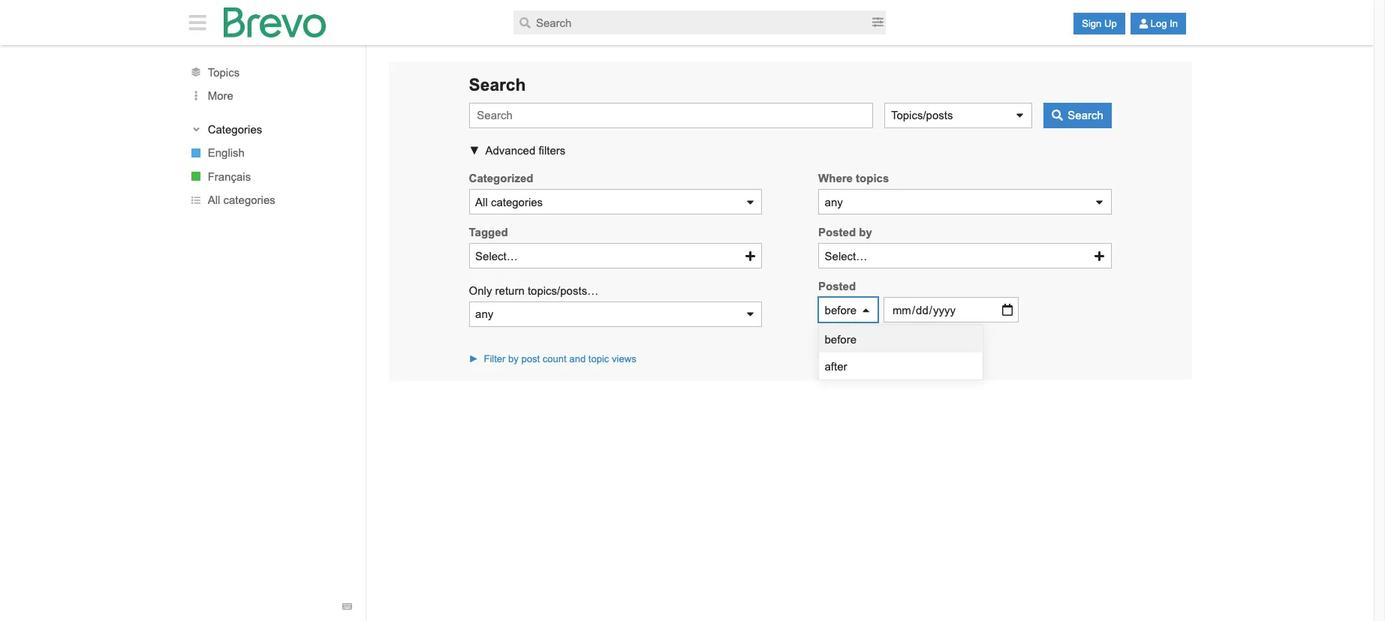 Task type: describe. For each thing, give the bounding box(es) containing it.
layer group image
[[192, 68, 201, 77]]

advanced
[[486, 144, 536, 157]]

region inside search main content
[[389, 381, 1192, 403]]

posted for posted
[[819, 280, 856, 293]]

more
[[208, 89, 233, 102]]

all categories link
[[175, 189, 365, 212]]

by for filter
[[509, 354, 519, 365]]

select… for tagged
[[475, 250, 518, 263]]

français
[[208, 170, 251, 183]]

in
[[1170, 18, 1178, 29]]

user image
[[1139, 19, 1149, 29]]

log
[[1151, 18, 1168, 29]]

search image
[[1052, 110, 1063, 121]]

search button
[[1044, 103, 1112, 128]]

filter by post count and topic views
[[484, 354, 637, 365]]

select… for posted by
[[825, 250, 868, 263]]

date date field
[[884, 298, 1019, 323]]

and
[[570, 354, 586, 365]]

topics/posts
[[891, 109, 953, 122]]

categorized
[[469, 172, 534, 185]]

filters
[[539, 144, 566, 157]]

where
[[819, 172, 853, 185]]

topics link
[[175, 60, 365, 84]]

advanced filters
[[486, 144, 566, 157]]

enter search keyword text field
[[469, 103, 874, 128]]

log in button
[[1131, 13, 1187, 35]]

tagged
[[469, 226, 508, 239]]

log in
[[1151, 18, 1178, 29]]

sign up button
[[1074, 13, 1126, 35]]

topics
[[208, 66, 240, 79]]

angle down image
[[191, 124, 201, 134]]

up
[[1105, 18, 1117, 29]]

open advanced search image
[[873, 17, 884, 28]]

none search field inside search main content
[[389, 62, 1192, 381]]

sign up
[[1082, 18, 1117, 29]]

1 horizontal spatial all
[[475, 196, 488, 209]]

Search text field
[[514, 11, 871, 35]]

filter
[[484, 354, 506, 365]]

all inside 'link'
[[208, 194, 220, 207]]



Task type: locate. For each thing, give the bounding box(es) containing it.
all categories inside 'link'
[[208, 194, 275, 207]]

0 horizontal spatial all categories
[[208, 194, 275, 207]]

search right search image
[[1068, 109, 1104, 122]]

1 horizontal spatial any
[[825, 196, 843, 209]]

0 horizontal spatial any
[[475, 308, 494, 321]]

english link
[[175, 141, 365, 165]]

categories button
[[189, 122, 351, 137]]

none search field containing search
[[389, 62, 1192, 381]]

0 horizontal spatial by
[[509, 354, 519, 365]]

any for only
[[475, 308, 494, 321]]

categories down français
[[223, 194, 275, 207]]

brevo community image
[[224, 8, 326, 38]]

only
[[469, 285, 492, 298]]

posted for posted by
[[819, 226, 856, 239]]

return
[[495, 285, 525, 298]]

1 vertical spatial search
[[1068, 109, 1104, 122]]

français link
[[175, 165, 365, 189]]

any for where
[[825, 196, 843, 209]]

topics/posts…
[[528, 285, 599, 298]]

menu inside search box
[[819, 326, 983, 380]]

all categories
[[208, 194, 275, 207], [475, 196, 543, 209]]

more button
[[175, 84, 365, 108]]

posted
[[819, 226, 856, 239], [819, 280, 856, 293]]

ellipsis v image
[[189, 91, 204, 101]]

0 horizontal spatial all
[[208, 194, 220, 207]]

post
[[522, 354, 540, 365]]

1 posted from the top
[[819, 226, 856, 239]]

all categories down français
[[208, 194, 275, 207]]

2 posted from the top
[[819, 280, 856, 293]]

hide sidebar image
[[184, 13, 210, 32]]

1 horizontal spatial select…
[[825, 250, 868, 263]]

0 vertical spatial by
[[859, 226, 873, 239]]

search inside search button
[[1068, 109, 1104, 122]]

2 radio item from the top
[[819, 353, 983, 380]]

select…
[[475, 250, 518, 263], [825, 250, 868, 263]]

search
[[469, 75, 526, 94], [1068, 109, 1104, 122]]

any down where at right top
[[825, 196, 843, 209]]

topics
[[856, 172, 889, 185]]

select… down posted by
[[825, 250, 868, 263]]

where topics
[[819, 172, 889, 185]]

0 horizontal spatial categories
[[223, 194, 275, 207]]

only return topics/posts…
[[469, 285, 599, 298]]

1 horizontal spatial all categories
[[475, 196, 543, 209]]

sign
[[1082, 18, 1102, 29]]

0 vertical spatial search
[[469, 75, 526, 94]]

categories inside search box
[[491, 196, 543, 209]]

search main content
[[175, 45, 1200, 622]]

by for posted
[[859, 226, 873, 239]]

categories inside 'link'
[[223, 194, 275, 207]]

categories
[[208, 123, 262, 136]]

1 horizontal spatial by
[[859, 226, 873, 239]]

topic
[[589, 354, 609, 365]]

list image
[[192, 196, 201, 205]]

views
[[612, 354, 637, 365]]

all down the categorized
[[475, 196, 488, 209]]

all
[[208, 194, 220, 207], [475, 196, 488, 209]]

select… down tagged
[[475, 250, 518, 263]]

1 horizontal spatial categories
[[491, 196, 543, 209]]

1 select… from the left
[[475, 250, 518, 263]]

posted by
[[819, 226, 873, 239]]

0 horizontal spatial search
[[469, 75, 526, 94]]

before
[[825, 304, 857, 317]]

by left the post
[[509, 354, 519, 365]]

1 vertical spatial any
[[475, 308, 494, 321]]

posted up before
[[819, 280, 856, 293]]

english
[[208, 147, 245, 159]]

categories
[[223, 194, 275, 207], [491, 196, 543, 209]]

categories down the categorized
[[491, 196, 543, 209]]

all right list image
[[208, 194, 220, 207]]

any down only on the left top of the page
[[475, 308, 494, 321]]

by down topics
[[859, 226, 873, 239]]

None search field
[[389, 62, 1192, 381]]

posted down where at right top
[[819, 226, 856, 239]]

menu
[[819, 326, 983, 380]]

2 select… from the left
[[825, 250, 868, 263]]

search up advanced
[[469, 75, 526, 94]]

0 vertical spatial posted
[[819, 226, 856, 239]]

region
[[389, 381, 1192, 403]]

1 vertical spatial posted
[[819, 280, 856, 293]]

radio item
[[819, 326, 983, 353], [819, 353, 983, 380]]

0 horizontal spatial select…
[[475, 250, 518, 263]]

1 vertical spatial by
[[509, 354, 519, 365]]

0 vertical spatial any
[[825, 196, 843, 209]]

1 horizontal spatial search
[[1068, 109, 1104, 122]]

all categories down the categorized
[[475, 196, 543, 209]]

1 radio item from the top
[[819, 326, 983, 353]]

search image
[[520, 17, 531, 28]]

by
[[859, 226, 873, 239], [509, 354, 519, 365]]

any
[[825, 196, 843, 209], [475, 308, 494, 321]]

count
[[543, 354, 567, 365]]

keyboard shortcuts image
[[342, 603, 352, 613]]



Task type: vqa. For each thing, say whether or not it's contained in the screenshot.
2nd 2 from the bottom
no



